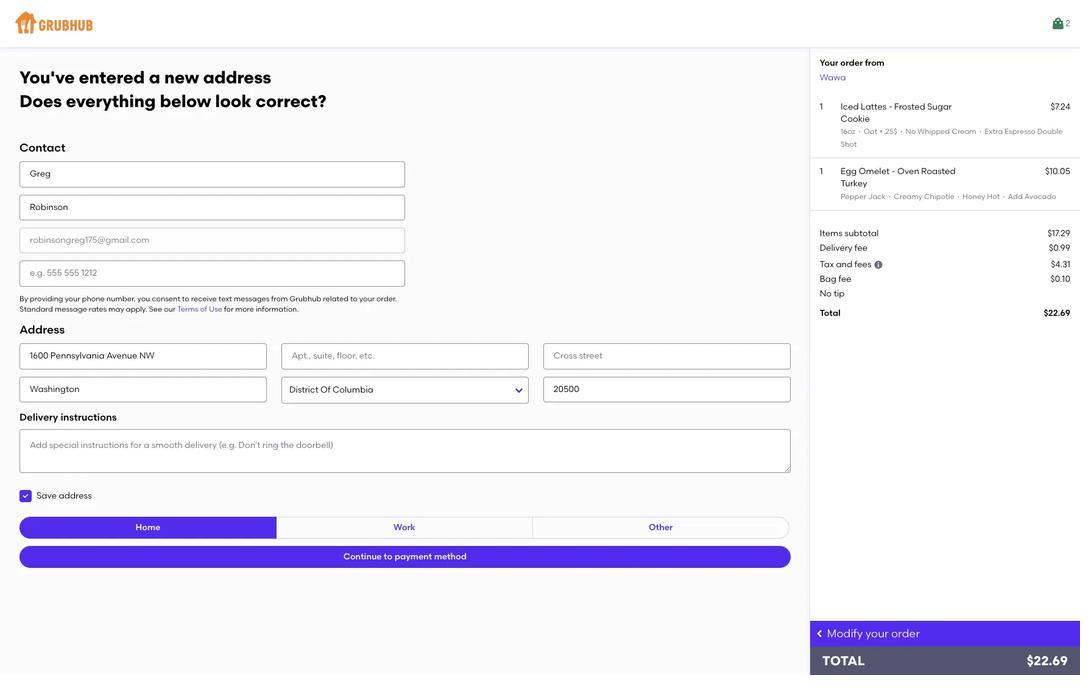 Task type: locate. For each thing, give the bounding box(es) containing it.
no
[[906, 128, 916, 136], [820, 289, 832, 299]]

order inside your order from wawa
[[841, 58, 863, 68]]

2 1 from the top
[[820, 166, 823, 177]]

apply.
[[126, 305, 147, 314]]

fees
[[855, 259, 872, 270]]

0 vertical spatial from
[[865, 58, 885, 68]]

∙ left oat
[[858, 128, 862, 136]]

∙
[[858, 128, 862, 136], [900, 128, 904, 136], [977, 128, 985, 136], [888, 192, 892, 201], [957, 192, 961, 201], [1002, 192, 1007, 201]]

0 vertical spatial fee
[[855, 243, 868, 254]]

$22.69
[[1044, 309, 1071, 319], [1027, 654, 1068, 669]]

iced
[[841, 102, 859, 112]]

0 horizontal spatial address
[[59, 491, 92, 502]]

1
[[820, 102, 823, 112], [820, 166, 823, 177]]

items
[[820, 229, 843, 239]]

delivery left "instructions"
[[20, 412, 58, 423]]

home button
[[20, 518, 277, 540]]

1 vertical spatial total
[[823, 654, 865, 669]]

delivery fee
[[820, 243, 868, 254]]

∙ right +.25$
[[900, 128, 904, 136]]

1 vertical spatial order
[[892, 628, 920, 641]]

svg image
[[874, 260, 884, 270], [815, 630, 825, 639]]

extra
[[985, 128, 1003, 136]]

svg image left modify
[[815, 630, 825, 639]]

1 for iced lattes - frosted sugar cookie
[[820, 102, 823, 112]]

from
[[865, 58, 885, 68], [271, 295, 288, 303]]

order right modify
[[892, 628, 920, 641]]

entered
[[79, 67, 145, 88]]

to up the terms
[[182, 295, 189, 303]]

rates
[[89, 305, 107, 314]]

order
[[841, 58, 863, 68], [892, 628, 920, 641]]

1 1 from the top
[[820, 102, 823, 112]]

0 vertical spatial -
[[889, 102, 893, 112]]

from up lattes
[[865, 58, 885, 68]]

0 vertical spatial 1
[[820, 102, 823, 112]]

City text field
[[20, 377, 267, 403]]

fee down tax and fees
[[839, 274, 852, 285]]

oat
[[864, 128, 878, 136]]

1 vertical spatial svg image
[[815, 630, 825, 639]]

bag
[[820, 274, 837, 285]]

$10.05
[[1046, 166, 1071, 177]]

you
[[137, 295, 150, 303]]

0 vertical spatial address
[[203, 67, 271, 88]]

0 horizontal spatial your
[[65, 295, 80, 303]]

to right related
[[350, 295, 358, 303]]

you've
[[20, 67, 75, 88]]

your up message
[[65, 295, 80, 303]]

everything
[[66, 91, 156, 111]]

1 vertical spatial no
[[820, 289, 832, 299]]

1 vertical spatial from
[[271, 295, 288, 303]]

more
[[235, 305, 254, 314]]

0 vertical spatial delivery
[[820, 243, 853, 254]]

delivery for delivery fee
[[820, 243, 853, 254]]

frosted
[[895, 102, 926, 112]]

address up the look
[[203, 67, 271, 88]]

save address
[[37, 491, 92, 502]]

1 vertical spatial $22.69
[[1027, 654, 1068, 669]]

16oz
[[841, 128, 856, 136]]

0 vertical spatial $22.69
[[1044, 309, 1071, 319]]

phone
[[82, 295, 105, 303]]

Address 2 text field
[[282, 344, 529, 370]]

for
[[224, 305, 234, 314]]

your right modify
[[866, 628, 889, 641]]

address right save
[[59, 491, 92, 502]]

0 horizontal spatial svg image
[[815, 630, 825, 639]]

no right +.25$
[[906, 128, 916, 136]]

1 horizontal spatial from
[[865, 58, 885, 68]]

cream
[[952, 128, 977, 136]]

contact
[[20, 141, 65, 155]]

work
[[394, 523, 415, 533]]

First name text field
[[20, 162, 405, 188]]

16oz ∙ oat +.25$ ∙ no whipped cream
[[841, 128, 977, 136]]

order.
[[377, 295, 397, 303]]

from up information.
[[271, 295, 288, 303]]

svg image right fees
[[874, 260, 884, 270]]

- inside iced lattes - frosted sugar cookie
[[889, 102, 893, 112]]

to left payment
[[384, 552, 393, 563]]

Last name text field
[[20, 195, 405, 221]]

Email email field
[[20, 228, 405, 254]]

sugar
[[928, 102, 952, 112]]

Address 1 text field
[[20, 344, 267, 370]]

Phone telephone field
[[20, 261, 405, 287]]

- inside egg omelet - oven roasted turkey
[[892, 166, 896, 177]]

tip
[[834, 289, 845, 299]]

wawa link
[[820, 72, 846, 83]]

1 vertical spatial 1
[[820, 166, 823, 177]]

fee down subtotal
[[855, 243, 868, 254]]

1 horizontal spatial svg image
[[874, 260, 884, 270]]

no left the tip
[[820, 289, 832, 299]]

1 horizontal spatial no
[[906, 128, 916, 136]]

tax
[[820, 259, 834, 270]]

total down no tip
[[820, 309, 841, 319]]

1 horizontal spatial address
[[203, 67, 271, 88]]

total down modify
[[823, 654, 865, 669]]

payment
[[395, 552, 432, 563]]

1 vertical spatial delivery
[[20, 412, 58, 423]]

fee
[[855, 243, 868, 254], [839, 274, 852, 285]]

delivery down items
[[820, 243, 853, 254]]

by
[[20, 295, 28, 303]]

- left oven
[[892, 166, 896, 177]]

0 horizontal spatial order
[[841, 58, 863, 68]]

a
[[149, 67, 160, 88]]

use
[[209, 305, 222, 314]]

roasted
[[922, 166, 956, 177]]

fee for bag fee
[[839, 274, 852, 285]]

0 horizontal spatial to
[[182, 295, 189, 303]]

items subtotal
[[820, 229, 879, 239]]

turkey
[[841, 179, 868, 189]]

continue
[[344, 552, 382, 563]]

oven
[[898, 166, 920, 177]]

you've entered a new address does everything below look correct?
[[20, 67, 327, 111]]

messages
[[234, 295, 270, 303]]

2 horizontal spatial to
[[384, 552, 393, 563]]

- right lattes
[[889, 102, 893, 112]]

terms of use link
[[177, 305, 222, 314]]

hot
[[987, 192, 1000, 201]]

order right your
[[841, 58, 863, 68]]

of
[[200, 305, 207, 314]]

1 left iced
[[820, 102, 823, 112]]

-
[[889, 102, 893, 112], [892, 166, 896, 177]]

0 horizontal spatial delivery
[[20, 412, 58, 423]]

terms of use for more information.
[[177, 305, 299, 314]]

standard
[[20, 305, 53, 314]]

bag fee
[[820, 274, 852, 285]]

other
[[649, 523, 673, 533]]

your left order.
[[359, 295, 375, 303]]

1 horizontal spatial fee
[[855, 243, 868, 254]]

your
[[65, 295, 80, 303], [359, 295, 375, 303], [866, 628, 889, 641]]

1 vertical spatial -
[[892, 166, 896, 177]]

0 horizontal spatial fee
[[839, 274, 852, 285]]

1 vertical spatial address
[[59, 491, 92, 502]]

total
[[820, 309, 841, 319], [823, 654, 865, 669]]

0 vertical spatial order
[[841, 58, 863, 68]]

0 horizontal spatial from
[[271, 295, 288, 303]]

1 vertical spatial fee
[[839, 274, 852, 285]]

1 horizontal spatial delivery
[[820, 243, 853, 254]]

1 left egg
[[820, 166, 823, 177]]

instructions
[[61, 412, 117, 423]]



Task type: describe. For each thing, give the bounding box(es) containing it.
∙ right hot on the right
[[1002, 192, 1007, 201]]

delivery for delivery instructions
[[20, 412, 58, 423]]

Zip text field
[[544, 377, 791, 403]]

2 horizontal spatial your
[[866, 628, 889, 641]]

espresso
[[1005, 128, 1036, 136]]

correct?
[[256, 91, 327, 111]]

double
[[1038, 128, 1063, 136]]

+.25$
[[880, 128, 898, 136]]

see
[[149, 305, 162, 314]]

message
[[55, 305, 87, 314]]

method
[[434, 552, 467, 563]]

to inside button
[[384, 552, 393, 563]]

shot
[[841, 140, 857, 149]]

0 vertical spatial total
[[820, 309, 841, 319]]

$4.31
[[1051, 259, 1071, 270]]

avocado
[[1025, 192, 1057, 201]]

cookie
[[841, 114, 870, 124]]

Cross street text field
[[544, 344, 791, 370]]

1 horizontal spatial your
[[359, 295, 375, 303]]

does
[[20, 91, 62, 111]]

0 vertical spatial no
[[906, 128, 916, 136]]

home
[[136, 523, 161, 533]]

- for oven
[[892, 166, 896, 177]]

from inside your order from wawa
[[865, 58, 885, 68]]

information.
[[256, 305, 299, 314]]

providing
[[30, 295, 63, 303]]

save
[[37, 491, 57, 502]]

no tip
[[820, 289, 845, 299]]

continue to payment method button
[[20, 547, 791, 569]]

jack
[[868, 192, 886, 201]]

∙ left honey
[[957, 192, 961, 201]]

related
[[323, 295, 349, 303]]

your
[[820, 58, 839, 68]]

omelet
[[859, 166, 890, 177]]

∙ right jack
[[888, 192, 892, 201]]

subtotal
[[845, 229, 879, 239]]

wawa
[[820, 72, 846, 83]]

0 horizontal spatial no
[[820, 289, 832, 299]]

1 horizontal spatial to
[[350, 295, 358, 303]]

1 horizontal spatial order
[[892, 628, 920, 641]]

∙ left espresso
[[977, 128, 985, 136]]

other button
[[533, 518, 790, 540]]

consent
[[152, 295, 180, 303]]

lattes
[[861, 102, 887, 112]]

$17.29
[[1048, 229, 1071, 239]]

tax and fees
[[820, 259, 872, 270]]

$7.24
[[1051, 102, 1071, 112]]

0 vertical spatial svg image
[[874, 260, 884, 270]]

address
[[20, 323, 65, 337]]

$0.99
[[1050, 243, 1071, 254]]

address inside you've entered a new address does everything below look correct?
[[203, 67, 271, 88]]

add
[[1008, 192, 1023, 201]]

whipped
[[918, 128, 950, 136]]

honey
[[963, 192, 986, 201]]

delivery instructions
[[20, 412, 117, 423]]

svg image
[[22, 493, 29, 501]]

text
[[219, 295, 232, 303]]

modify your order
[[828, 628, 920, 641]]

work button
[[276, 518, 533, 540]]

by providing your phone number, you consent to receive text messages from grubhub related to your order. standard message rates may apply. see our
[[20, 295, 397, 314]]

main navigation navigation
[[0, 0, 1081, 48]]

look
[[215, 91, 252, 111]]

below
[[160, 91, 211, 111]]

fee for delivery fee
[[855, 243, 868, 254]]

extra espresso double shot
[[841, 128, 1063, 149]]

2
[[1066, 18, 1071, 29]]

egg omelet - oven roasted turkey
[[841, 166, 956, 189]]

terms
[[177, 305, 198, 314]]

$0.10
[[1051, 274, 1071, 285]]

new
[[164, 67, 199, 88]]

egg
[[841, 166, 857, 177]]

pepper jack ∙ creamy chipotle ∙ honey hot ∙ add avocado
[[841, 192, 1057, 201]]

1 for egg omelet - oven roasted turkey
[[820, 166, 823, 177]]

- for frosted
[[889, 102, 893, 112]]

continue to payment method
[[344, 552, 467, 563]]

and
[[836, 259, 853, 270]]

chipotle
[[925, 192, 955, 201]]

from inside by providing your phone number, you consent to receive text messages from grubhub related to your order. standard message rates may apply. see our
[[271, 295, 288, 303]]

grubhub
[[290, 295, 321, 303]]

number,
[[106, 295, 136, 303]]

your order from wawa
[[820, 58, 885, 83]]

may
[[108, 305, 124, 314]]

receive
[[191, 295, 217, 303]]

creamy
[[894, 192, 923, 201]]

pepper
[[841, 192, 867, 201]]

Delivery instructions text field
[[20, 430, 791, 474]]

iced lattes - frosted sugar cookie
[[841, 102, 952, 124]]



Task type: vqa. For each thing, say whether or not it's contained in the screenshot.
top Edamame
no



